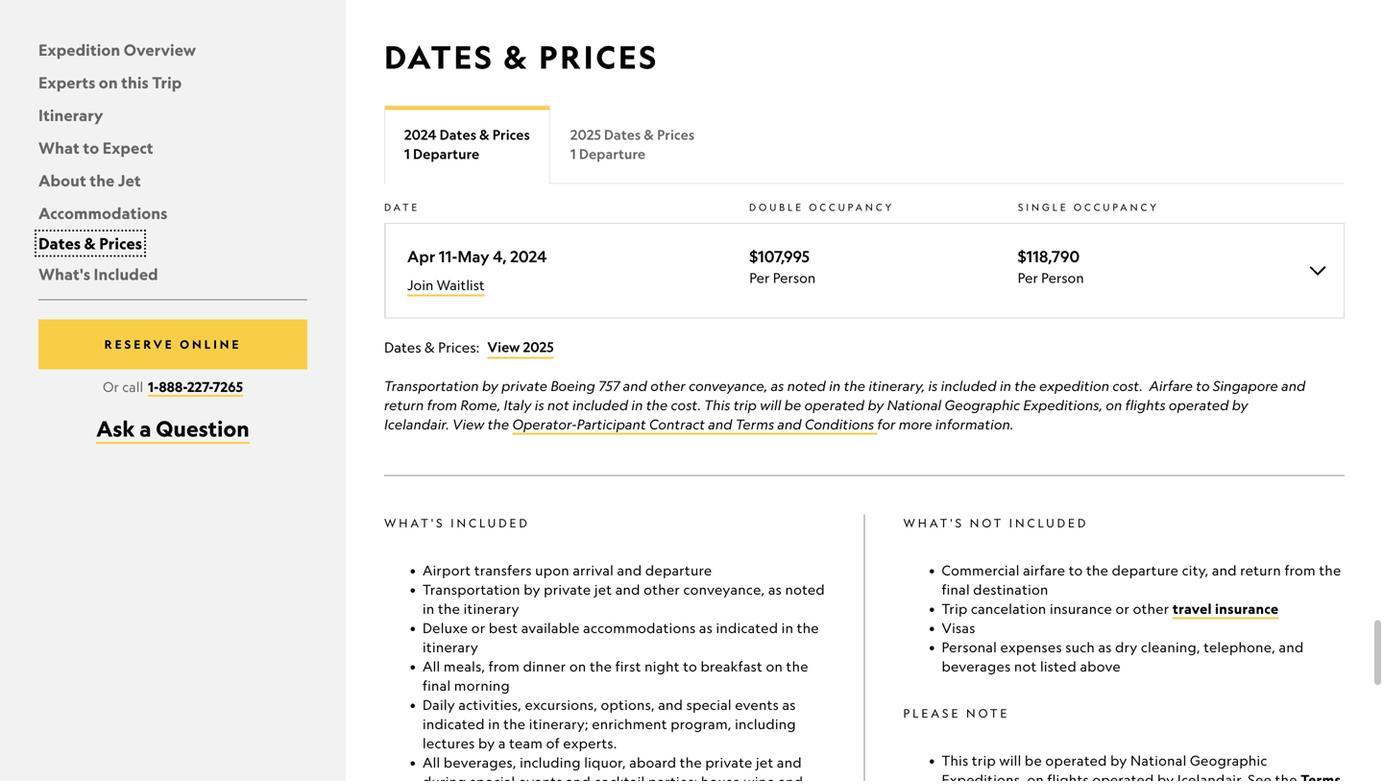 Task type: locate. For each thing, give the bounding box(es) containing it.
geographic inside transportation by private boeing 757 and other conveyance, as noted in the itinerary, is included in the expedition cost.  airfare to singapore and return from rome, italy is not included in the cost. this trip will be operated by national geographic expeditions, on flights operated by icelandair. view the
[[945, 397, 1021, 413]]

2024 dates & prices 1 departure
[[405, 126, 530, 162]]

tab list
[[384, 105, 1345, 184]]

2 departure from the left
[[579, 145, 646, 162]]

not up operator-
[[548, 397, 570, 413]]

final up daily
[[423, 677, 451, 694]]

what's not included
[[904, 516, 1089, 530]]

1 horizontal spatial a
[[499, 735, 506, 751]]

return up icelandair. view
[[384, 397, 424, 413]]

included
[[941, 378, 997, 394], [573, 397, 629, 413]]

call
[[122, 379, 143, 395]]

this down please note
[[942, 752, 969, 769]]

1 horizontal spatial per
[[1018, 269, 1039, 286]]

0 horizontal spatial this
[[705, 397, 731, 413]]

0 horizontal spatial jet
[[595, 581, 612, 598]]

0 horizontal spatial trip
[[152, 73, 182, 92]]

1 horizontal spatial departure
[[1113, 562, 1179, 578]]

0 vertical spatial noted
[[788, 378, 826, 394]]

1 horizontal spatial is
[[929, 378, 938, 394]]

by left icelandair.
[[1158, 772, 1175, 781]]

transfers
[[475, 562, 532, 578]]

0 vertical spatial dates & prices
[[384, 37, 659, 76]]

will up operator-participant contract and terms and conditions for more information.
[[760, 397, 782, 413]]

expeditions, down expedition
[[1024, 397, 1103, 413]]

1 inside 2025 dates & prices 1 departure
[[571, 145, 576, 162]]

1 vertical spatial be
[[1025, 752, 1043, 769]]

this up operator-participant contract and terms and conditions link
[[705, 397, 731, 413]]

final
[[942, 581, 971, 598], [423, 677, 451, 694]]

0 horizontal spatial what's included
[[38, 264, 158, 284]]

2 occupancy from the left
[[1074, 201, 1160, 213]]

is up operator-
[[535, 397, 545, 413]]

1 vertical spatial is
[[535, 397, 545, 413]]

departure
[[646, 562, 713, 578], [1113, 562, 1179, 578]]

airport transfers upon arrival and departure transportation by private jet and other conveyance, as noted in the itinerary deluxe or best available accommodations as indicated in the itinerary all meals, from dinner on the first night to breakfast on the final morning daily activities, excursions, options, and special events as indicated in the itinerary; enrichment program, including lectures by a team of experts. all beverages, including liquor, aboard the private jet and during special events and cocktail parties; house wine an
[[423, 562, 825, 781]]

0 horizontal spatial flights
[[1048, 772, 1090, 781]]

departure
[[413, 145, 480, 162], [579, 145, 646, 162]]

0 vertical spatial other
[[651, 378, 686, 394]]

geographic
[[945, 397, 1021, 413], [1191, 752, 1268, 769]]

what's
[[38, 264, 90, 284], [384, 516, 446, 530], [904, 516, 965, 530]]

per inside $107,995 per person
[[750, 269, 770, 286]]

to inside airport transfers upon arrival and departure transportation by private jet and other conveyance, as noted in the itinerary deluxe or best available accommodations as indicated in the itinerary all meals, from dinner on the first night to breakfast on the final morning daily activities, excursions, options, and special events as indicated in the itinerary; enrichment program, including lectures by a team of experts. all beverages, including liquor, aboard the private jet and during special events and cocktail parties; house wine an
[[684, 658, 698, 675]]

from inside transportation by private boeing 757 and other conveyance, as noted in the itinerary, is included in the expedition cost.  airfare to singapore and return from rome, italy is not included in the cost. this trip will be operated by national geographic expeditions, on flights operated by icelandair. view the
[[427, 397, 458, 413]]

or
[[1116, 601, 1130, 617], [472, 620, 486, 636]]

what's up airport
[[384, 516, 446, 530]]

or left 'best'
[[472, 620, 486, 636]]

person for $107,995
[[773, 269, 816, 286]]

events down of
[[519, 774, 563, 781]]

1 horizontal spatial this
[[942, 752, 969, 769]]

1 vertical spatial included
[[573, 397, 629, 413]]

occupancy for double occupancy
[[809, 201, 895, 213]]

a right the ask
[[140, 415, 151, 442]]

flights
[[1126, 397, 1166, 413], [1048, 772, 1090, 781]]

national inside this trip will be operated by national geographic expeditions, on flights operated by icelandair. see the
[[1131, 752, 1187, 769]]

other up accommodations
[[644, 581, 680, 598]]

0 vertical spatial jet
[[595, 581, 612, 598]]

1 vertical spatial indicated
[[423, 716, 485, 732]]

other left travel
[[1134, 601, 1170, 617]]

expeditions, inside transportation by private boeing 757 and other conveyance, as noted in the itinerary, is included in the expedition cost.  airfare to singapore and return from rome, italy is not included in the cost. this trip will be operated by national geographic expeditions, on flights operated by icelandair. view the
[[1024, 397, 1103, 413]]

trip down note
[[972, 752, 997, 769]]

to right the airfare
[[1197, 378, 1211, 394]]

to inside transportation by private boeing 757 and other conveyance, as noted in the itinerary, is included in the expedition cost.  airfare to singapore and return from rome, italy is not included in the cost. this trip will be operated by national geographic expeditions, on flights operated by icelandair. view the
[[1197, 378, 1211, 394]]

$118,790 per person
[[1018, 247, 1085, 286]]

not inside transportation by private boeing 757 and other conveyance, as noted in the itinerary, is included in the expedition cost.  airfare to singapore and return from rome, italy is not included in the cost. this trip will be operated by national geographic expeditions, on flights operated by icelandair. view the
[[548, 397, 570, 413]]

1 departure from the left
[[413, 145, 480, 162]]

including
[[735, 716, 797, 732], [520, 754, 581, 771]]

227-
[[187, 378, 213, 395]]

jet down arrival
[[595, 581, 612, 598]]

first
[[616, 658, 642, 675]]

4,
[[493, 247, 507, 266]]

0 vertical spatial a
[[140, 415, 151, 442]]

1 vertical spatial geographic
[[1191, 752, 1268, 769]]

information.
[[936, 416, 1014, 432]]

occupancy right single
[[1074, 201, 1160, 213]]

included up the transfers
[[451, 516, 530, 530]]

dinner
[[523, 658, 566, 675]]

2 vertical spatial other
[[1134, 601, 1170, 617]]

dry
[[1116, 639, 1138, 655]]

2 per from the left
[[1018, 269, 1039, 286]]

a left 'team'
[[499, 735, 506, 751]]

0 vertical spatial is
[[929, 378, 938, 394]]

expeditions, down note
[[942, 772, 1024, 781]]

including up 'wine'
[[735, 716, 797, 732]]

expedition overview
[[38, 40, 196, 60]]

conveyance, inside transportation by private boeing 757 and other conveyance, as noted in the itinerary, is included in the expedition cost.  airfare to singapore and return from rome, italy is not included in the cost. this trip will be operated by national geographic expeditions, on flights operated by icelandair. view the
[[689, 378, 768, 394]]

0 horizontal spatial national
[[888, 397, 942, 413]]

$118,790
[[1018, 247, 1080, 266]]

0 horizontal spatial person
[[773, 269, 816, 286]]

on
[[99, 73, 118, 92], [1106, 397, 1123, 413], [570, 658, 587, 675], [766, 658, 783, 675], [1028, 772, 1045, 781]]

0 vertical spatial return
[[384, 397, 424, 413]]

be inside this trip will be operated by national geographic expeditions, on flights operated by icelandair. see the
[[1025, 752, 1043, 769]]

0 vertical spatial trip
[[734, 397, 757, 413]]

please note
[[904, 706, 1010, 720]]

2024 up date
[[405, 126, 437, 143]]

by down "above"
[[1111, 752, 1128, 769]]

as inside commercial airfare to the departure city, and return from the final destination trip cancelation insurance or other travel insurance visas personal expenses such as dry cleaning, telephone, and beverages not listed above
[[1099, 639, 1113, 655]]

per inside $118,790 per person
[[1018, 269, 1039, 286]]

row for dates & prices:
[[385, 224, 1344, 318]]

2024 inside cell
[[511, 247, 547, 266]]

airfare
[[1024, 562, 1066, 578]]

will
[[760, 397, 782, 413], [1000, 752, 1022, 769]]

the
[[90, 171, 115, 190], [844, 378, 866, 394], [1015, 378, 1037, 394], [647, 397, 668, 413], [488, 416, 510, 432], [1087, 562, 1109, 578], [1320, 562, 1342, 578], [438, 601, 461, 617], [797, 620, 820, 636], [590, 658, 612, 675], [787, 658, 809, 675], [504, 716, 526, 732], [680, 754, 702, 771], [1276, 772, 1298, 781]]

0 vertical spatial trip
[[152, 73, 182, 92]]

will down note
[[1000, 752, 1022, 769]]

participant
[[577, 416, 646, 432]]

1 horizontal spatial will
[[1000, 752, 1022, 769]]

0 vertical spatial or
[[1116, 601, 1130, 617]]

apr 11-may 4, 2024 cell
[[385, 224, 750, 318]]

experts.
[[563, 735, 618, 751]]

trip up terms
[[734, 397, 757, 413]]

transportation down airport
[[423, 581, 521, 598]]

1 per from the left
[[750, 269, 770, 286]]

travel insurance link
[[1173, 600, 1280, 619]]

transportation inside airport transfers upon arrival and departure transportation by private jet and other conveyance, as noted in the itinerary deluxe or best available accommodations as indicated in the itinerary all meals, from dinner on the first night to breakfast on the final morning daily activities, excursions, options, and special events as indicated in the itinerary; enrichment program, including lectures by a team of experts. all beverages, including liquor, aboard the private jet and during special events and cocktail parties; house wine an
[[423, 581, 521, 598]]

1 horizontal spatial 2024
[[511, 247, 547, 266]]

as
[[771, 378, 785, 394], [769, 581, 782, 598], [700, 620, 713, 636], [1099, 639, 1113, 655], [783, 697, 796, 713]]

other inside transportation by private boeing 757 and other conveyance, as noted in the itinerary, is included in the expedition cost.  airfare to singapore and return from rome, italy is not included in the cost. this trip will be operated by national geographic expeditions, on flights operated by icelandair. view the
[[651, 378, 686, 394]]

itinerary link
[[38, 105, 103, 125]]

0 horizontal spatial 2025
[[523, 339, 554, 355]]

what's included up airport
[[384, 516, 530, 530]]

1 vertical spatial not
[[1015, 658, 1037, 675]]

0 horizontal spatial a
[[140, 415, 151, 442]]

indicated up lectures
[[423, 716, 485, 732]]

by down "singapore"
[[1233, 397, 1249, 413]]

0 horizontal spatial dates & prices
[[38, 234, 142, 253]]

1 vertical spatial from
[[1285, 562, 1317, 578]]

table containing apr 11-may 4, 2024
[[384, 192, 1345, 318]]

included
[[94, 264, 158, 284], [451, 516, 530, 530], [1010, 516, 1089, 530]]

0 vertical spatial all
[[423, 658, 441, 675]]

private up house
[[706, 754, 753, 771]]

1 horizontal spatial or
[[1116, 601, 1130, 617]]

conveyance, up breakfast
[[684, 581, 765, 598]]

departure inside 2025 dates & prices 1 departure
[[579, 145, 646, 162]]

jet up 'wine'
[[756, 754, 774, 771]]

1 departure from the left
[[646, 562, 713, 578]]

conveyance, up cost. at the bottom
[[689, 378, 768, 394]]

1 horizontal spatial 1
[[571, 145, 576, 162]]

per down $107,995
[[750, 269, 770, 286]]

1 occupancy from the left
[[809, 201, 895, 213]]

from inside airport transfers upon arrival and departure transportation by private jet and other conveyance, as noted in the itinerary deluxe or best available accommodations as indicated in the itinerary all meals, from dinner on the first night to breakfast on the final morning daily activities, excursions, options, and special events as indicated in the itinerary; enrichment program, including lectures by a team of experts. all beverages, including liquor, aboard the private jet and during special events and cocktail parties; house wine an
[[489, 658, 520, 675]]

1 vertical spatial dates & prices
[[38, 234, 142, 253]]

private down upon
[[544, 581, 591, 598]]

travel
[[1173, 600, 1213, 617]]

is right itinerary, in the right of the page
[[929, 378, 938, 394]]

departure inside commercial airfare to the departure city, and return from the final destination trip cancelation insurance or other travel insurance visas personal expenses such as dry cleaning, telephone, and beverages not listed above
[[1113, 562, 1179, 578]]

ask a question button
[[96, 415, 250, 444]]

1 inside 2024 dates & prices 1 departure
[[405, 145, 410, 162]]

0 vertical spatial conveyance,
[[689, 378, 768, 394]]

to right night
[[684, 658, 698, 675]]

operator-participant contract and terms and conditions for more information.
[[513, 416, 1014, 432]]

0 horizontal spatial departure
[[413, 145, 480, 162]]

boeing
[[551, 378, 596, 394]]

apr 11-may 4, 2024
[[407, 247, 547, 266]]

0 horizontal spatial trip
[[734, 397, 757, 413]]

accommodations
[[38, 203, 168, 223]]

beverages,
[[444, 754, 517, 771]]

2 insurance from the left
[[1050, 601, 1113, 617]]

by down upon
[[524, 581, 541, 598]]

0 vertical spatial not
[[548, 397, 570, 413]]

0 horizontal spatial or
[[472, 620, 486, 636]]

person down $107,995
[[773, 269, 816, 286]]

geographic inside this trip will be operated by national geographic expeditions, on flights operated by icelandair. see the
[[1191, 752, 1268, 769]]

0 horizontal spatial 1
[[405, 145, 410, 162]]

1 vertical spatial or
[[472, 620, 486, 636]]

commercial airfare to the departure city, and return from the final destination trip cancelation insurance or other travel insurance visas personal expenses such as dry cleaning, telephone, and beverages not listed above
[[942, 562, 1342, 675]]

to right the "what"
[[83, 138, 99, 158]]

conveyance, inside airport transfers upon arrival and departure transportation by private jet and other conveyance, as noted in the itinerary deluxe or best available accommodations as indicated in the itinerary all meals, from dinner on the first night to breakfast on the final morning daily activities, excursions, options, and special events as indicated in the itinerary; enrichment program, including lectures by a team of experts. all beverages, including liquor, aboard the private jet and during special events and cocktail parties; house wine an
[[684, 581, 765, 598]]

1 horizontal spatial not
[[1015, 658, 1037, 675]]

destination
[[974, 581, 1049, 598]]

view
[[488, 339, 520, 355]]

1 vertical spatial all
[[423, 754, 441, 771]]

special down beverages,
[[470, 774, 516, 781]]

excursions,
[[525, 697, 598, 713]]

1 vertical spatial flights
[[1048, 772, 1090, 781]]

1 for 2024 dates & prices 1 departure
[[405, 145, 410, 162]]

1 vertical spatial including
[[520, 754, 581, 771]]

2 person from the left
[[1042, 269, 1085, 286]]

indicated up breakfast
[[716, 620, 779, 636]]

1 horizontal spatial occupancy
[[1074, 201, 1160, 213]]

rome,
[[461, 397, 501, 413]]

final down the commercial at the bottom of page
[[942, 581, 971, 598]]

2 horizontal spatial from
[[1285, 562, 1317, 578]]

2 1 from the left
[[571, 145, 576, 162]]

above
[[1081, 658, 1121, 675]]

insurance up the telephone,
[[1216, 600, 1280, 617]]

person inside $118,790 per person
[[1042, 269, 1085, 286]]

1 horizontal spatial be
[[1025, 752, 1043, 769]]

other up cost. at the bottom
[[651, 378, 686, 394]]

person inside $107,995 per person
[[773, 269, 816, 286]]

departure inside 2024 dates & prices 1 departure
[[413, 145, 480, 162]]

departure up accommodations
[[646, 562, 713, 578]]

0 vertical spatial private
[[502, 378, 548, 394]]

personal
[[942, 639, 998, 655]]

upon
[[535, 562, 570, 578]]

dates & prices: view 2025
[[384, 339, 554, 356]]

1 horizontal spatial person
[[1042, 269, 1085, 286]]

occupancy inside single occupancy column header
[[1074, 201, 1160, 213]]

transportation up icelandair. view
[[384, 378, 479, 394]]

jet
[[118, 171, 141, 190]]

expedition
[[38, 40, 120, 60]]

trip up visas at the right of page
[[942, 601, 968, 617]]

return inside commercial airfare to the departure city, and return from the final destination trip cancelation insurance or other travel insurance visas personal expenses such as dry cleaning, telephone, and beverages not listed above
[[1241, 562, 1282, 578]]

1 horizontal spatial trip
[[942, 601, 968, 617]]

insurance
[[1216, 600, 1280, 617], [1050, 601, 1113, 617]]

all left meals,
[[423, 658, 441, 675]]

options,
[[601, 697, 655, 713]]

1 vertical spatial a
[[499, 735, 506, 751]]

0 vertical spatial expeditions,
[[1024, 397, 1103, 413]]

1 horizontal spatial return
[[1241, 562, 1282, 578]]

trip
[[152, 73, 182, 92], [942, 601, 968, 617]]

all up during at the left bottom of the page
[[423, 754, 441, 771]]

0 horizontal spatial geographic
[[945, 397, 1021, 413]]

1 horizontal spatial final
[[942, 581, 971, 598]]

and
[[623, 378, 648, 394], [1282, 378, 1306, 394], [709, 416, 733, 432], [778, 416, 802, 432], [617, 562, 642, 578], [1213, 562, 1238, 578], [616, 581, 641, 598], [1280, 639, 1305, 655], [659, 697, 683, 713], [777, 754, 802, 771], [566, 774, 591, 781]]

team
[[509, 735, 543, 751]]

table
[[384, 192, 1345, 318]]

to right airfare at the bottom
[[1069, 562, 1084, 578]]

expeditions, inside this trip will be operated by national geographic expeditions, on flights operated by icelandair. see the
[[942, 772, 1024, 781]]

1 horizontal spatial included
[[941, 378, 997, 394]]

$107,995 cell
[[750, 224, 1018, 318]]

0 horizontal spatial 2024
[[405, 126, 437, 143]]

apr
[[407, 247, 436, 266]]

row
[[384, 192, 1345, 223], [385, 224, 1344, 318], [385, 224, 1344, 318]]

what's included down dates & prices link
[[38, 264, 158, 284]]

included down 757
[[573, 397, 629, 413]]

operated
[[805, 397, 865, 413], [1170, 397, 1230, 413], [1046, 752, 1108, 769], [1093, 772, 1155, 781]]

night
[[645, 658, 680, 675]]

1 person from the left
[[773, 269, 816, 286]]

1 vertical spatial what's included
[[384, 516, 530, 530]]

0 vertical spatial including
[[735, 716, 797, 732]]

not down expenses
[[1015, 658, 1037, 675]]

1 vertical spatial 2025
[[523, 339, 554, 355]]

parties;
[[649, 774, 698, 781]]

insurance up such
[[1050, 601, 1113, 617]]

itinerary down deluxe
[[423, 639, 479, 655]]

per down the $118,790
[[1018, 269, 1039, 286]]

0 horizontal spatial per
[[750, 269, 770, 286]]

departure inside airport transfers upon arrival and departure transportation by private jet and other conveyance, as noted in the itinerary deluxe or best available accommodations as indicated in the itinerary all meals, from dinner on the first night to breakfast on the final morning daily activities, excursions, options, and special events as indicated in the itinerary; enrichment program, including lectures by a team of experts. all beverages, including liquor, aboard the private jet and during special events and cocktail parties; house wine an
[[646, 562, 713, 578]]

0 horizontal spatial not
[[548, 397, 570, 413]]

what's down dates & prices link
[[38, 264, 90, 284]]

what's left not
[[904, 516, 965, 530]]

please
[[904, 706, 961, 720]]

single occupancy
[[1019, 201, 1160, 213]]

row containing date
[[384, 192, 1345, 223]]

will inside transportation by private boeing 757 and other conveyance, as noted in the itinerary, is included in the expedition cost.  airfare to singapore and return from rome, italy is not included in the cost. this trip will be operated by national geographic expeditions, on flights operated by icelandair. view the
[[760, 397, 782, 413]]

this
[[121, 73, 149, 92]]

expeditions,
[[1024, 397, 1103, 413], [942, 772, 1024, 781]]

1 horizontal spatial jet
[[756, 754, 774, 771]]

0 horizontal spatial final
[[423, 677, 451, 694]]

events down breakfast
[[735, 697, 779, 713]]

0 vertical spatial from
[[427, 397, 458, 413]]

7265
[[213, 378, 243, 395]]

0 horizontal spatial including
[[520, 754, 581, 771]]

geographic up icelandair.
[[1191, 752, 1268, 769]]

0 vertical spatial geographic
[[945, 397, 1021, 413]]

cost.
[[671, 397, 702, 413]]

1 horizontal spatial indicated
[[716, 620, 779, 636]]

0 horizontal spatial events
[[519, 774, 563, 781]]

trip inside this trip will be operated by national geographic expeditions, on flights operated by icelandair. see the
[[972, 752, 997, 769]]

2 all from the top
[[423, 754, 441, 771]]

prices
[[539, 37, 659, 76], [493, 126, 530, 143], [657, 126, 695, 143], [99, 234, 142, 253]]

0 horizontal spatial is
[[535, 397, 545, 413]]

2024 right 4,
[[511, 247, 547, 266]]

single
[[1019, 201, 1069, 213]]

flights inside this trip will be operated by national geographic expeditions, on flights operated by icelandair. see the
[[1048, 772, 1090, 781]]

included up information.
[[941, 378, 997, 394]]

national up icelandair.
[[1131, 752, 1187, 769]]

trip
[[734, 397, 757, 413], [972, 752, 997, 769]]

included down dates & prices link
[[94, 264, 158, 284]]

occupancy up $107,995 cell
[[809, 201, 895, 213]]

0 horizontal spatial will
[[760, 397, 782, 413]]

noted
[[788, 378, 826, 394], [786, 581, 825, 598]]

0 vertical spatial 2024
[[405, 126, 437, 143]]

2 departure from the left
[[1113, 562, 1179, 578]]

1 vertical spatial national
[[1131, 752, 1187, 769]]

0 vertical spatial national
[[888, 397, 942, 413]]

national up more
[[888, 397, 942, 413]]

trip right this
[[152, 73, 182, 92]]

departure left city,
[[1113, 562, 1179, 578]]

including down of
[[520, 754, 581, 771]]

1 vertical spatial noted
[[786, 581, 825, 598]]

2024 inside 2024 dates & prices 1 departure
[[405, 126, 437, 143]]

1 vertical spatial special
[[470, 774, 516, 781]]

geographic up information.
[[945, 397, 1021, 413]]

not inside commercial airfare to the departure city, and return from the final destination trip cancelation insurance or other travel insurance visas personal expenses such as dry cleaning, telephone, and beverages not listed above
[[1015, 658, 1037, 675]]

itinerary
[[464, 601, 520, 617], [423, 639, 479, 655]]

1 1 from the left
[[405, 145, 410, 162]]

this inside transportation by private boeing 757 and other conveyance, as noted in the itinerary, is included in the expedition cost.  airfare to singapore and return from rome, italy is not included in the cost. this trip will be operated by national geographic expeditions, on flights operated by icelandair. view the
[[705, 397, 731, 413]]

national inside transportation by private boeing 757 and other conveyance, as noted in the itinerary, is included in the expedition cost.  airfare to singapore and return from rome, italy is not included in the cost. this trip will be operated by national geographic expeditions, on flights operated by icelandair. view the
[[888, 397, 942, 413]]

by up beverages,
[[479, 735, 495, 751]]

to
[[83, 138, 99, 158], [1197, 378, 1211, 394], [1069, 562, 1084, 578], [684, 658, 698, 675]]

0 horizontal spatial occupancy
[[809, 201, 895, 213]]

special up program,
[[687, 697, 732, 713]]

or up dry
[[1116, 601, 1130, 617]]

private up italy
[[502, 378, 548, 394]]

0 horizontal spatial be
[[785, 397, 802, 413]]

0 vertical spatial transportation
[[384, 378, 479, 394]]

return up travel insurance "link"
[[1241, 562, 1282, 578]]

1 horizontal spatial 2025
[[571, 126, 601, 143]]

itinerary up 'best'
[[464, 601, 520, 617]]

1 horizontal spatial included
[[451, 516, 530, 530]]

trip inside transportation by private boeing 757 and other conveyance, as noted in the itinerary, is included in the expedition cost.  airfare to singapore and return from rome, italy is not included in the cost. this trip will be operated by national geographic expeditions, on flights operated by icelandair. view the
[[734, 397, 757, 413]]

0 horizontal spatial return
[[384, 397, 424, 413]]

visas
[[942, 620, 976, 636]]

person down the $118,790
[[1042, 269, 1085, 286]]

aboard
[[630, 754, 677, 771]]

return
[[384, 397, 424, 413], [1241, 562, 1282, 578]]

1 vertical spatial itinerary
[[423, 639, 479, 655]]

final inside commercial airfare to the departure city, and return from the final destination trip cancelation insurance or other travel insurance visas personal expenses such as dry cleaning, telephone, and beverages not listed above
[[942, 581, 971, 598]]

trip inside commercial airfare to the departure city, and return from the final destination trip cancelation insurance or other travel insurance visas personal expenses such as dry cleaning, telephone, and beverages not listed above
[[942, 601, 968, 617]]

be inside transportation by private boeing 757 and other conveyance, as noted in the itinerary, is included in the expedition cost.  airfare to singapore and return from rome, italy is not included in the cost. this trip will be operated by national geographic expeditions, on flights operated by icelandair. view the
[[785, 397, 802, 413]]

by
[[482, 378, 499, 394], [868, 397, 885, 413], [1233, 397, 1249, 413], [524, 581, 541, 598], [479, 735, 495, 751], [1111, 752, 1128, 769], [1158, 772, 1175, 781]]

on inside this trip will be operated by national geographic expeditions, on flights operated by icelandair. see the
[[1028, 772, 1045, 781]]

1 vertical spatial conveyance,
[[684, 581, 765, 598]]

included up airfare at the bottom
[[1010, 516, 1089, 530]]

enrichment
[[592, 716, 668, 732]]

1 horizontal spatial geographic
[[1191, 752, 1268, 769]]

contract
[[650, 416, 705, 432]]

special
[[687, 697, 732, 713], [470, 774, 516, 781]]

occupancy inside double occupancy column header
[[809, 201, 895, 213]]

tab list containing 2024 dates & prices
[[384, 105, 1345, 184]]

&
[[504, 37, 530, 76], [480, 126, 490, 143], [644, 126, 654, 143], [84, 234, 96, 253], [425, 339, 435, 356]]

flights inside transportation by private boeing 757 and other conveyance, as noted in the itinerary, is included in the expedition cost.  airfare to singapore and return from rome, italy is not included in the cost. this trip will be operated by national geographic expeditions, on flights operated by icelandair. view the
[[1126, 397, 1166, 413]]



Task type: vqa. For each thing, say whether or not it's contained in the screenshot.
right Bahamas
no



Task type: describe. For each thing, give the bounding box(es) containing it.
accommodations
[[583, 620, 696, 636]]

dates inside 2025 dates & prices 1 departure
[[604, 126, 641, 143]]

1 vertical spatial jet
[[756, 754, 774, 771]]

daily
[[423, 697, 456, 713]]

accommodations link
[[38, 203, 168, 223]]

this inside this trip will be operated by national geographic expeditions, on flights operated by icelandair. see the
[[942, 752, 969, 769]]

by up for
[[868, 397, 885, 413]]

reserve
[[104, 337, 175, 352]]

morning
[[454, 677, 510, 694]]

private inside transportation by private boeing 757 and other conveyance, as noted in the itinerary, is included in the expedition cost.  airfare to singapore and return from rome, italy is not included in the cost. this trip will be operated by national geographic expeditions, on flights operated by icelandair. view the
[[502, 378, 548, 394]]

will inside this trip will be operated by national geographic expeditions, on flights operated by icelandair. see the
[[1000, 752, 1022, 769]]

or inside airport transfers upon arrival and departure transportation by private jet and other conveyance, as noted in the itinerary deluxe or best available accommodations as indicated in the itinerary all meals, from dinner on the first night to breakfast on the final morning daily activities, excursions, options, and special events as indicated in the itinerary; enrichment program, including lectures by a team of experts. all beverages, including liquor, aboard the private jet and during special events and cocktail parties; house wine an
[[472, 620, 486, 636]]

1 horizontal spatial including
[[735, 716, 797, 732]]

join waitlist
[[407, 277, 485, 293]]

other inside airport transfers upon arrival and departure transportation by private jet and other conveyance, as noted in the itinerary deluxe or best available accommodations as indicated in the itinerary all meals, from dinner on the first night to breakfast on the final morning daily activities, excursions, options, and special events as indicated in the itinerary; enrichment program, including lectures by a team of experts. all beverages, including liquor, aboard the private jet and during special events and cocktail parties; house wine an
[[644, 581, 680, 598]]

occupancy for single occupancy
[[1074, 201, 1160, 213]]

operated down the airfare
[[1170, 397, 1230, 413]]

prices inside 2025 dates & prices 1 departure
[[657, 126, 695, 143]]

departure for 2025
[[579, 145, 646, 162]]

icelandair. view
[[384, 416, 485, 432]]

italy
[[504, 397, 532, 413]]

a inside button
[[140, 415, 151, 442]]

& inside 2024 dates & prices 1 departure
[[480, 126, 490, 143]]

departure for 2024
[[413, 145, 480, 162]]

1 vertical spatial events
[[519, 774, 563, 781]]

per for $107,995
[[750, 269, 770, 286]]

itinerary
[[38, 105, 103, 125]]

2025 inside dates & prices: view 2025
[[523, 339, 554, 355]]

operated up conditions
[[805, 397, 865, 413]]

1 horizontal spatial what's included
[[384, 516, 530, 530]]

return inside transportation by private boeing 757 and other conveyance, as noted in the itinerary, is included in the expedition cost.  airfare to singapore and return from rome, italy is not included in the cost. this trip will be operated by national geographic expeditions, on flights operated by icelandair. view the
[[384, 397, 424, 413]]

1-
[[148, 378, 159, 395]]

breakfast
[[701, 658, 763, 675]]

experts on this trip
[[38, 73, 182, 92]]

double occupancy
[[750, 201, 895, 213]]

or inside commercial airfare to the departure city, and return from the final destination trip cancelation insurance or other travel insurance visas personal expenses such as dry cleaning, telephone, and beverages not listed above
[[1116, 601, 1130, 617]]

double
[[750, 201, 804, 213]]

what to expect
[[38, 138, 153, 158]]

other inside commercial airfare to the departure city, and return from the final destination trip cancelation insurance or other travel insurance visas personal expenses such as dry cleaning, telephone, and beverages not listed above
[[1134, 601, 1170, 617]]

operated down listed
[[1046, 752, 1108, 769]]

the inside this trip will be operated by national geographic expeditions, on flights operated by icelandair. see the
[[1276, 772, 1298, 781]]

row for what's included
[[384, 192, 1345, 223]]

operator-
[[513, 416, 577, 432]]

experts on this trip link
[[38, 73, 182, 92]]

from inside commercial airfare to the departure city, and return from the final destination trip cancelation insurance or other travel insurance visas personal expenses such as dry cleaning, telephone, and beverages not listed above
[[1285, 562, 1317, 578]]

not
[[970, 516, 1004, 530]]

by up rome,
[[482, 378, 499, 394]]

0 vertical spatial indicated
[[716, 620, 779, 636]]

& inside 2025 dates & prices 1 departure
[[644, 126, 654, 143]]

noted inside airport transfers upon arrival and departure transportation by private jet and other conveyance, as noted in the itinerary deluxe or best available accommodations as indicated in the itinerary all meals, from dinner on the first night to breakfast on the final morning daily activities, excursions, options, and special events as indicated in the itinerary; enrichment program, including lectures by a team of experts. all beverages, including liquor, aboard the private jet and during special events and cocktail parties; house wine an
[[786, 581, 825, 598]]

$107,995
[[750, 247, 810, 266]]

1-888-227-7265 link
[[148, 378, 243, 397]]

expect
[[103, 138, 153, 158]]

date
[[384, 201, 420, 213]]

cancelation
[[972, 601, 1047, 617]]

per for $118,790
[[1018, 269, 1039, 286]]

2025 dates & prices 1 departure
[[571, 126, 695, 162]]

0 vertical spatial events
[[735, 697, 779, 713]]

0 vertical spatial what's included
[[38, 264, 158, 284]]

or call 1-888-227-7265
[[103, 378, 243, 395]]

888-
[[159, 378, 187, 395]]

final inside airport transfers upon arrival and departure transportation by private jet and other conveyance, as noted in the itinerary deluxe or best available accommodations as indicated in the itinerary all meals, from dinner on the first night to breakfast on the final morning daily activities, excursions, options, and special events as indicated in the itinerary; enrichment program, including lectures by a team of experts. all beverages, including liquor, aboard the private jet and during special events and cocktail parties; house wine an
[[423, 677, 451, 694]]

2 vertical spatial private
[[706, 754, 753, 771]]

person for $118,790
[[1042, 269, 1085, 286]]

1 vertical spatial private
[[544, 581, 591, 598]]

best
[[489, 620, 518, 636]]

of
[[546, 735, 560, 751]]

a inside airport transfers upon arrival and departure transportation by private jet and other conveyance, as noted in the itinerary deluxe or best available accommodations as indicated in the itinerary all meals, from dinner on the first night to breakfast on the final morning daily activities, excursions, options, and special events as indicated in the itinerary; enrichment program, including lectures by a team of experts. all beverages, including liquor, aboard the private jet and during special events and cocktail parties; house wine an
[[499, 735, 506, 751]]

liquor,
[[585, 754, 626, 771]]

noted inside transportation by private boeing 757 and other conveyance, as noted in the itinerary, is included in the expedition cost.  airfare to singapore and return from rome, italy is not included in the cost. this trip will be operated by national geographic expeditions, on flights operated by icelandair. view the
[[788, 378, 826, 394]]

or
[[103, 379, 119, 395]]

double occupancy column header
[[750, 192, 1019, 223]]

single occupancy column header
[[1019, 192, 1345, 223]]

what
[[38, 138, 80, 158]]

1 for 2025 dates & prices 1 departure
[[571, 145, 576, 162]]

about
[[38, 171, 86, 190]]

operated left icelandair.
[[1093, 772, 1155, 781]]

itinerary,
[[869, 378, 926, 394]]

program,
[[671, 716, 732, 732]]

on inside transportation by private boeing 757 and other conveyance, as noted in the itinerary, is included in the expedition cost.  airfare to singapore and return from rome, italy is not included in the cost. this trip will be operated by national geographic expeditions, on flights operated by icelandair. view the
[[1106, 397, 1123, 413]]

cleaning,
[[1142, 639, 1201, 655]]

listed
[[1041, 658, 1077, 675]]

1 horizontal spatial special
[[687, 697, 732, 713]]

reserve online link
[[38, 319, 308, 369]]

1 all from the top
[[423, 658, 441, 675]]

$118,790 cell
[[1018, 224, 1344, 318]]

beverages
[[942, 658, 1011, 675]]

2025 inside 2025 dates & prices 1 departure
[[571, 126, 601, 143]]

see
[[1249, 772, 1273, 781]]

1 horizontal spatial dates & prices
[[384, 37, 659, 76]]

city,
[[1183, 562, 1209, 578]]

arrival
[[573, 562, 614, 578]]

what's for commercial airfare to the departure city, and return from the final destination
[[904, 516, 965, 530]]

meals,
[[444, 658, 486, 675]]

what's for airport transfers upon arrival and departure
[[384, 516, 446, 530]]

0 vertical spatial itinerary
[[464, 601, 520, 617]]

0 horizontal spatial what's
[[38, 264, 90, 284]]

airport
[[423, 562, 471, 578]]

during
[[423, 774, 467, 781]]

deluxe
[[423, 620, 468, 636]]

transportation inside transportation by private boeing 757 and other conveyance, as noted in the itinerary, is included in the expedition cost.  airfare to singapore and return from rome, italy is not included in the cost. this trip will be operated by national geographic expeditions, on flights operated by icelandair. view the
[[384, 378, 479, 394]]

about the jet link
[[38, 171, 141, 190]]

wine
[[744, 774, 775, 781]]

question
[[156, 415, 250, 442]]

operator-participant contract and terms and conditions link
[[513, 416, 878, 435]]

telephone,
[[1204, 639, 1276, 655]]

as inside transportation by private boeing 757 and other conveyance, as noted in the itinerary, is included in the expedition cost.  airfare to singapore and return from rome, italy is not included in the cost. this trip will be operated by national geographic expeditions, on flights operated by icelandair. view the
[[771, 378, 785, 394]]

prices:
[[438, 339, 480, 356]]

overview
[[124, 40, 196, 60]]

dates & prices link
[[38, 234, 142, 253]]

about the jet
[[38, 171, 141, 190]]

join
[[407, 277, 434, 293]]

0 horizontal spatial special
[[470, 774, 516, 781]]

0 horizontal spatial included
[[94, 264, 158, 284]]

singapore
[[1214, 378, 1279, 394]]

such
[[1066, 639, 1096, 655]]

2 horizontal spatial included
[[1010, 516, 1089, 530]]

to inside commercial airfare to the departure city, and return from the final destination trip cancelation insurance or other travel insurance visas personal expenses such as dry cleaning, telephone, and beverages not listed above
[[1069, 562, 1084, 578]]

1 insurance from the left
[[1216, 600, 1280, 617]]

expenses
[[1001, 639, 1063, 655]]

for
[[878, 416, 896, 432]]

terms
[[736, 416, 775, 432]]

0 vertical spatial included
[[941, 378, 997, 394]]

reserve online
[[104, 337, 242, 352]]

transportation by private boeing 757 and other conveyance, as noted in the itinerary, is included in the expedition cost.  airfare to singapore and return from rome, italy is not included in the cost. this trip will be operated by national geographic expeditions, on flights operated by icelandair. view the
[[384, 378, 1306, 432]]

join waitlist link
[[407, 275, 485, 296]]

what to expect link
[[38, 138, 153, 158]]

activities,
[[459, 697, 522, 713]]

$107,995 per person
[[750, 247, 816, 286]]

icelandair.
[[1178, 772, 1245, 781]]

dates inside 2024 dates & prices 1 departure
[[440, 126, 477, 143]]

note
[[967, 706, 1010, 720]]

prices inside 2024 dates & prices 1 departure
[[493, 126, 530, 143]]

0 horizontal spatial included
[[573, 397, 629, 413]]

lectures
[[423, 735, 475, 751]]

airfare
[[1150, 378, 1194, 394]]

may
[[458, 247, 490, 266]]



